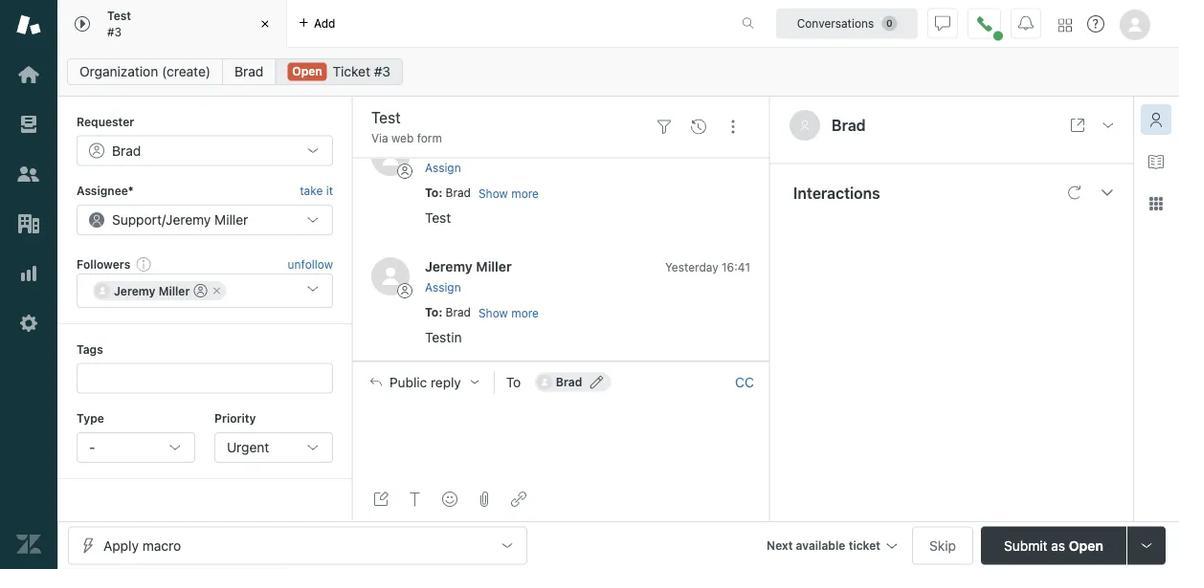 Task type: locate. For each thing, give the bounding box(es) containing it.
zendesk image
[[16, 533, 41, 557]]

assign button down form
[[425, 159, 461, 176]]

button displays agent's chat status as invisible. image
[[936, 16, 951, 31]]

1 horizontal spatial miller
[[215, 212, 248, 228]]

1 more from the top
[[512, 186, 539, 200]]

#3 inside secondary element
[[374, 64, 391, 79]]

jeremy miller link
[[425, 259, 512, 274]]

secondary element
[[57, 53, 1180, 91]]

2 horizontal spatial jeremy
[[425, 259, 473, 274]]

to : brad show more
[[425, 186, 539, 200], [425, 305, 539, 320]]

0 vertical spatial to : brad show more
[[425, 186, 539, 200]]

1 assign button from the top
[[425, 159, 461, 176]]

take
[[300, 184, 323, 198]]

unfollow button
[[288, 256, 333, 273]]

brad down "close" icon
[[235, 64, 264, 79]]

1 : from the top
[[439, 186, 443, 199]]

show more button for test
[[479, 184, 539, 202]]

brad up testin in the left of the page
[[446, 305, 471, 319]]

user image
[[802, 121, 809, 131]]

next available ticket
[[767, 540, 881, 553]]

1 vertical spatial assign button
[[425, 279, 461, 296]]

show down subject field
[[479, 186, 508, 200]]

assign inside jeremy miller assign
[[425, 280, 461, 294]]

open
[[292, 65, 322, 78], [1070, 538, 1104, 554]]

apply
[[103, 538, 139, 554]]

add link (cmd k) image
[[511, 492, 527, 508]]

test inside tab
[[107, 9, 131, 23]]

main element
[[0, 0, 57, 570]]

2 horizontal spatial miller
[[476, 259, 512, 274]]

: for testin
[[439, 305, 443, 319]]

miller inside option
[[159, 285, 190, 298]]

#3 right ticket
[[374, 64, 391, 79]]

show more button for testin
[[479, 304, 539, 321]]

0 horizontal spatial test
[[107, 9, 131, 23]]

add attachment image
[[477, 492, 492, 508]]

organization
[[79, 64, 158, 79]]

to for testin
[[425, 305, 439, 319]]

: up testin in the left of the page
[[439, 305, 443, 319]]

miller for jeremy miller
[[159, 285, 190, 298]]

jeremy
[[166, 212, 211, 228], [425, 259, 473, 274], [114, 285, 156, 298]]

open right as
[[1070, 538, 1104, 554]]

info on adding followers image
[[136, 257, 152, 272]]

open inside secondary element
[[292, 65, 322, 78]]

priority
[[215, 412, 256, 426]]

zendesk products image
[[1059, 19, 1073, 32]]

1 vertical spatial :
[[439, 305, 443, 319]]

view more details image
[[1071, 118, 1086, 133]]

Yesterday 16:41 text field
[[666, 261, 751, 274]]

show down jeremy miller assign
[[479, 306, 508, 320]]

2 vertical spatial miller
[[159, 285, 190, 298]]

format text image
[[408, 492, 423, 508]]

1 vertical spatial more
[[512, 306, 539, 320]]

filter image
[[657, 119, 672, 135]]

to left klobrad84@gmail.com icon at bottom
[[506, 375, 521, 390]]

1 horizontal spatial jeremy
[[166, 212, 211, 228]]

edit user image
[[590, 376, 604, 389]]

show more button
[[479, 184, 539, 202], [479, 304, 539, 321]]

2 show more button from the top
[[479, 304, 539, 321]]

2 show from the top
[[479, 306, 508, 320]]

via web form
[[372, 132, 442, 145]]

#3 inside test #3
[[107, 25, 122, 38]]

0 vertical spatial :
[[439, 186, 443, 199]]

2 vertical spatial jeremy
[[114, 285, 156, 298]]

:
[[439, 186, 443, 199], [439, 305, 443, 319]]

events image
[[691, 119, 707, 135]]

0 vertical spatial open
[[292, 65, 322, 78]]

#3 up organization
[[107, 25, 122, 38]]

available
[[796, 540, 846, 553]]

knowledge image
[[1149, 154, 1165, 170]]

avatar image
[[372, 257, 410, 295]]

assign
[[425, 161, 461, 174], [425, 280, 461, 294]]

test for test
[[425, 210, 451, 226]]

followers element
[[77, 274, 333, 309]]

to : brad show more up jeremy miller link
[[425, 186, 539, 200]]

type
[[77, 412, 104, 426]]

jeremy miller
[[114, 285, 190, 298]]

#3
[[107, 25, 122, 38], [374, 64, 391, 79]]

1 vertical spatial #3
[[374, 64, 391, 79]]

1 vertical spatial show
[[479, 306, 508, 320]]

notifications image
[[1019, 16, 1034, 31]]

jeremy inside jeremy miller assign
[[425, 259, 473, 274]]

- button
[[77, 433, 195, 464]]

: for test
[[439, 186, 443, 199]]

1 vertical spatial test
[[425, 210, 451, 226]]

more down jeremy miller assign
[[512, 306, 539, 320]]

unfollow
[[288, 258, 333, 271]]

: down form
[[439, 186, 443, 199]]

to down form
[[425, 186, 439, 199]]

show
[[479, 186, 508, 200], [479, 306, 508, 320]]

1 to : brad show more from the top
[[425, 186, 539, 200]]

next
[[767, 540, 793, 553]]

show more button down jeremy miller assign
[[479, 304, 539, 321]]

Subject field
[[368, 106, 644, 129]]

jeremy for jeremy miller assign
[[425, 259, 473, 274]]

0 vertical spatial to
[[425, 186, 439, 199]]

1 vertical spatial open
[[1070, 538, 1104, 554]]

assignee*
[[77, 184, 134, 198]]

requester
[[77, 115, 134, 128]]

1 vertical spatial to : brad show more
[[425, 305, 539, 320]]

0 vertical spatial #3
[[107, 25, 122, 38]]

1 show from the top
[[479, 186, 508, 200]]

open left ticket
[[292, 65, 322, 78]]

test inside conversationlabel log
[[425, 210, 451, 226]]

form
[[417, 132, 442, 145]]

2 vertical spatial to
[[506, 375, 521, 390]]

1 vertical spatial show more button
[[479, 304, 539, 321]]

ticket #3
[[333, 64, 391, 79]]

conversations button
[[777, 8, 918, 39]]

brad down requester
[[112, 143, 141, 158]]

jeremy miller assign
[[425, 259, 512, 294]]

1 vertical spatial miller
[[476, 259, 512, 274]]

apps image
[[1149, 196, 1165, 212]]

assign down form
[[425, 161, 461, 174]]

jeremy down info on adding followers image
[[114, 285, 156, 298]]

reply
[[431, 375, 461, 390]]

take it
[[300, 184, 333, 198]]

1 vertical spatial assign
[[425, 280, 461, 294]]

0 vertical spatial test
[[107, 9, 131, 23]]

0 horizontal spatial #3
[[107, 25, 122, 38]]

test
[[107, 9, 131, 23], [425, 210, 451, 226]]

-
[[89, 440, 95, 456]]

0 vertical spatial more
[[512, 186, 539, 200]]

0 horizontal spatial open
[[292, 65, 322, 78]]

skip button
[[913, 527, 974, 566]]

more
[[512, 186, 539, 200], [512, 306, 539, 320]]

assign button
[[425, 159, 461, 176], [425, 279, 461, 296]]

assign down jeremy miller link
[[425, 280, 461, 294]]

/
[[162, 212, 166, 228]]

tab
[[57, 0, 287, 48]]

1 horizontal spatial test
[[425, 210, 451, 226]]

2 assign button from the top
[[425, 279, 461, 296]]

0 vertical spatial jeremy
[[166, 212, 211, 228]]

miller inside jeremy miller assign
[[476, 259, 512, 274]]

yesterday 16:41
[[666, 261, 751, 274]]

jeremy miller option
[[93, 282, 226, 301]]

submit as open
[[1005, 538, 1104, 554]]

public reply button
[[353, 363, 494, 403]]

add button
[[287, 0, 347, 47]]

show for testin
[[479, 306, 508, 320]]

assignee* element
[[77, 205, 333, 235]]

support
[[112, 212, 162, 228]]

0 horizontal spatial jeremy
[[114, 285, 156, 298]]

0 vertical spatial assign
[[425, 161, 461, 174]]

2 : from the top
[[439, 305, 443, 319]]

jeremy right "support"
[[166, 212, 211, 228]]

2 more from the top
[[512, 306, 539, 320]]

to
[[425, 186, 439, 199], [425, 305, 439, 319], [506, 375, 521, 390]]

1 horizontal spatial open
[[1070, 538, 1104, 554]]

brad down hide composer 'image'
[[556, 376, 583, 389]]

1 assign from the top
[[425, 161, 461, 174]]

apply macro
[[103, 538, 181, 554]]

1 horizontal spatial #3
[[374, 64, 391, 79]]

to up testin in the left of the page
[[425, 305, 439, 319]]

0 vertical spatial assign button
[[425, 159, 461, 176]]

get started image
[[16, 62, 41, 87]]

0 vertical spatial show
[[479, 186, 508, 200]]

0 horizontal spatial miller
[[159, 285, 190, 298]]

millerjeremy500@gmail.com image
[[95, 284, 110, 299]]

brad right user icon
[[832, 116, 866, 135]]

16:41
[[722, 261, 751, 274]]

test up organization
[[107, 9, 131, 23]]

miller for jeremy miller assign
[[476, 259, 512, 274]]

brad
[[235, 64, 264, 79], [832, 116, 866, 135], [112, 143, 141, 158], [446, 186, 471, 199], [446, 305, 471, 319], [556, 376, 583, 389]]

test up jeremy miller link
[[425, 210, 451, 226]]

hide composer image
[[554, 354, 569, 369]]

public
[[390, 375, 427, 390]]

assign button down jeremy miller link
[[425, 279, 461, 296]]

jeremy inside option
[[114, 285, 156, 298]]

it
[[326, 184, 333, 198]]

0 vertical spatial show more button
[[479, 184, 539, 202]]

to : brad show more down jeremy miller assign
[[425, 305, 539, 320]]

miller
[[215, 212, 248, 228], [476, 259, 512, 274], [159, 285, 190, 298]]

2 to : brad show more from the top
[[425, 305, 539, 320]]

2 assign from the top
[[425, 280, 461, 294]]

#3 for test #3
[[107, 25, 122, 38]]

1 show more button from the top
[[479, 184, 539, 202]]

0 vertical spatial miller
[[215, 212, 248, 228]]

1 vertical spatial to
[[425, 305, 439, 319]]

user image
[[800, 120, 811, 131]]

jeremy right avatar
[[425, 259, 473, 274]]

user is an agent image
[[194, 285, 207, 298]]

jeremy inside assignee* element
[[166, 212, 211, 228]]

conversations
[[797, 17, 875, 30]]

more down subject field
[[512, 186, 539, 200]]

1 vertical spatial jeremy
[[425, 259, 473, 274]]

show more button down subject field
[[479, 184, 539, 202]]



Task type: describe. For each thing, give the bounding box(es) containing it.
more for test
[[512, 186, 539, 200]]

(create)
[[162, 64, 211, 79]]

take it button
[[300, 181, 333, 201]]

test for test #3
[[107, 9, 131, 23]]

urgent button
[[215, 433, 333, 464]]

close image
[[256, 14, 275, 34]]

reporting image
[[16, 261, 41, 286]]

organization (create) button
[[67, 58, 223, 85]]

cc button
[[736, 374, 755, 391]]

web
[[392, 132, 414, 145]]

klobrad84@gmail.com image
[[537, 375, 552, 390]]

insert emojis image
[[442, 492, 458, 508]]

cc
[[736, 375, 755, 390]]

more for testin
[[512, 306, 539, 320]]

requester element
[[77, 135, 333, 166]]

brad link
[[222, 58, 276, 85]]

customers image
[[16, 162, 41, 187]]

tags
[[77, 343, 103, 356]]

testin
[[425, 330, 462, 345]]

followers
[[77, 257, 130, 271]]

views image
[[16, 112, 41, 137]]

as
[[1052, 538, 1066, 554]]

conversationlabel log
[[352, 122, 770, 362]]

displays possible ticket submission types image
[[1140, 539, 1155, 554]]

macro
[[142, 538, 181, 554]]

to : brad show more for testin
[[425, 305, 539, 320]]

skip
[[930, 538, 957, 554]]

interactions
[[794, 184, 881, 202]]

submit
[[1005, 538, 1048, 554]]

open image
[[1101, 118, 1117, 133]]

brad inside requester element
[[112, 143, 141, 158]]

draft mode image
[[374, 492, 389, 508]]

ticket
[[333, 64, 371, 79]]

show for test
[[479, 186, 508, 200]]

jeremy for jeremy miller
[[114, 285, 156, 298]]

miller inside assignee* element
[[215, 212, 248, 228]]

test #3
[[107, 9, 131, 38]]

add
[[314, 17, 336, 30]]

zendesk support image
[[16, 12, 41, 37]]

organization (create)
[[79, 64, 211, 79]]

urgent
[[227, 440, 269, 456]]

get help image
[[1088, 15, 1105, 33]]

public reply
[[390, 375, 461, 390]]

remove image
[[211, 286, 223, 297]]

ticket actions image
[[726, 119, 741, 135]]

customer context image
[[1149, 112, 1165, 127]]

tab containing test
[[57, 0, 287, 48]]

to : brad show more for test
[[425, 186, 539, 200]]

ticket
[[849, 540, 881, 553]]

next available ticket button
[[759, 527, 905, 568]]

support / jeremy miller
[[112, 212, 248, 228]]

admin image
[[16, 311, 41, 336]]

brad up jeremy miller link
[[446, 186, 471, 199]]

tabs tab list
[[57, 0, 722, 48]]

to for test
[[425, 186, 439, 199]]

yesterday
[[666, 261, 719, 274]]

organizations image
[[16, 212, 41, 237]]

brad inside secondary element
[[235, 64, 264, 79]]

#3 for ticket #3
[[374, 64, 391, 79]]

via
[[372, 132, 389, 145]]



Task type: vqa. For each thing, say whether or not it's contained in the screenshot.
organization (create)
yes



